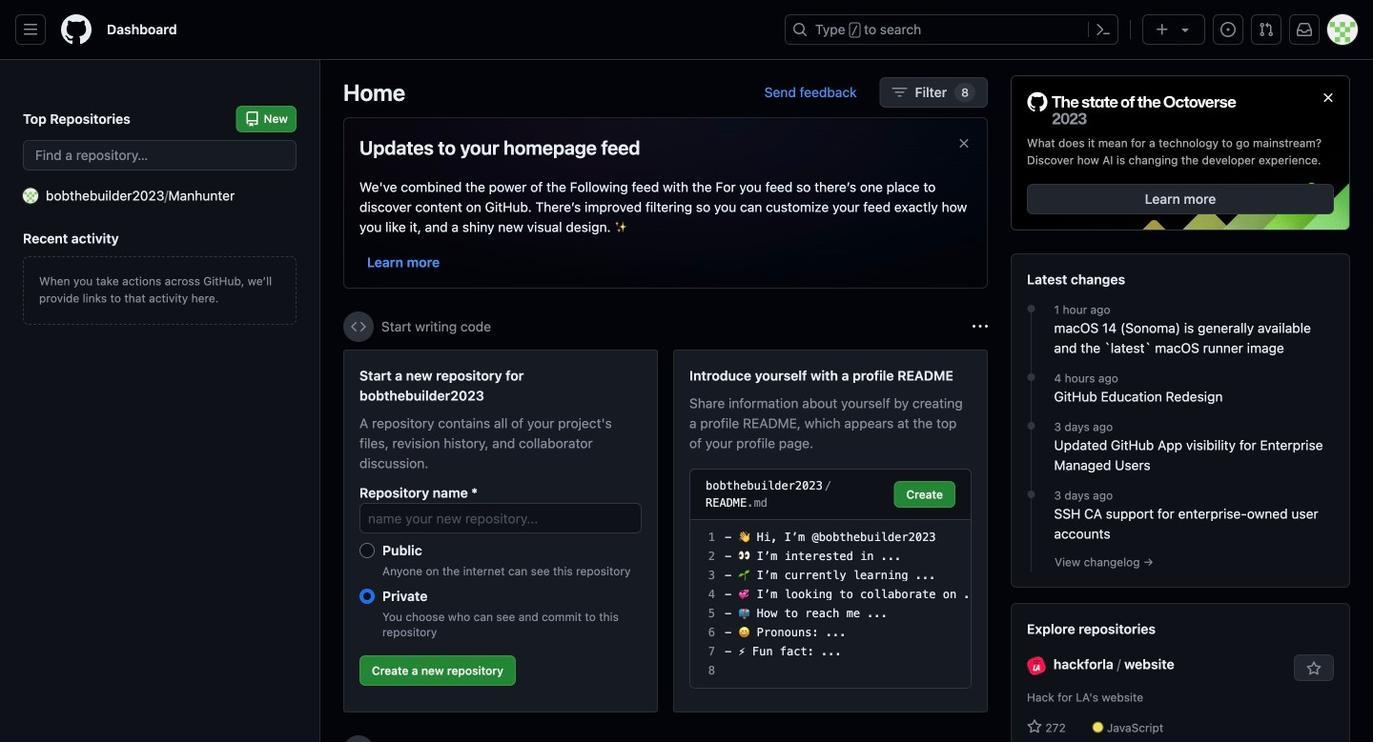 Task type: vqa. For each thing, say whether or not it's contained in the screenshot.
first kebab horizontal icon from the bottom of the page
no



Task type: describe. For each thing, give the bounding box(es) containing it.
star this repository image
[[1307, 662, 1322, 677]]

none submit inside introduce yourself with a profile readme element
[[894, 482, 956, 508]]

2 dot fill image from the top
[[1024, 419, 1039, 434]]

1 dot fill image from the top
[[1024, 370, 1039, 385]]

explore element
[[1011, 75, 1351, 743]]

github logo image
[[1027, 92, 1237, 127]]

why am i seeing this? image
[[973, 320, 988, 335]]

dot fill image
[[1024, 302, 1039, 317]]

close image
[[1321, 90, 1336, 105]]

star image
[[1027, 720, 1042, 735]]

notifications image
[[1297, 22, 1312, 37]]

manhunter image
[[23, 188, 38, 204]]



Task type: locate. For each thing, give the bounding box(es) containing it.
plus image
[[1155, 22, 1170, 37]]

filter image
[[892, 85, 908, 100]]

introduce yourself with a profile readme element
[[673, 350, 988, 713]]

1 vertical spatial dot fill image
[[1024, 419, 1039, 434]]

explore repositories navigation
[[1011, 604, 1351, 743]]

Top Repositories search field
[[23, 140, 297, 171]]

Find a repository… text field
[[23, 140, 297, 171]]

homepage image
[[61, 14, 92, 45]]

@hackforla profile image
[[1027, 657, 1046, 676]]

0 vertical spatial dot fill image
[[1024, 370, 1039, 385]]

code image
[[351, 320, 366, 335]]

git pull request image
[[1259, 22, 1274, 37]]

x image
[[957, 136, 972, 151]]

command palette image
[[1096, 22, 1111, 37]]

start a new repository element
[[343, 350, 658, 713]]

None radio
[[360, 544, 375, 559], [360, 589, 375, 605], [360, 544, 375, 559], [360, 589, 375, 605]]

2 vertical spatial dot fill image
[[1024, 487, 1039, 503]]

issue opened image
[[1221, 22, 1236, 37]]

None submit
[[894, 482, 956, 508]]

name your new repository... text field
[[360, 504, 642, 534]]

dot fill image
[[1024, 370, 1039, 385], [1024, 419, 1039, 434], [1024, 487, 1039, 503]]

3 dot fill image from the top
[[1024, 487, 1039, 503]]

triangle down image
[[1178, 22, 1193, 37]]



